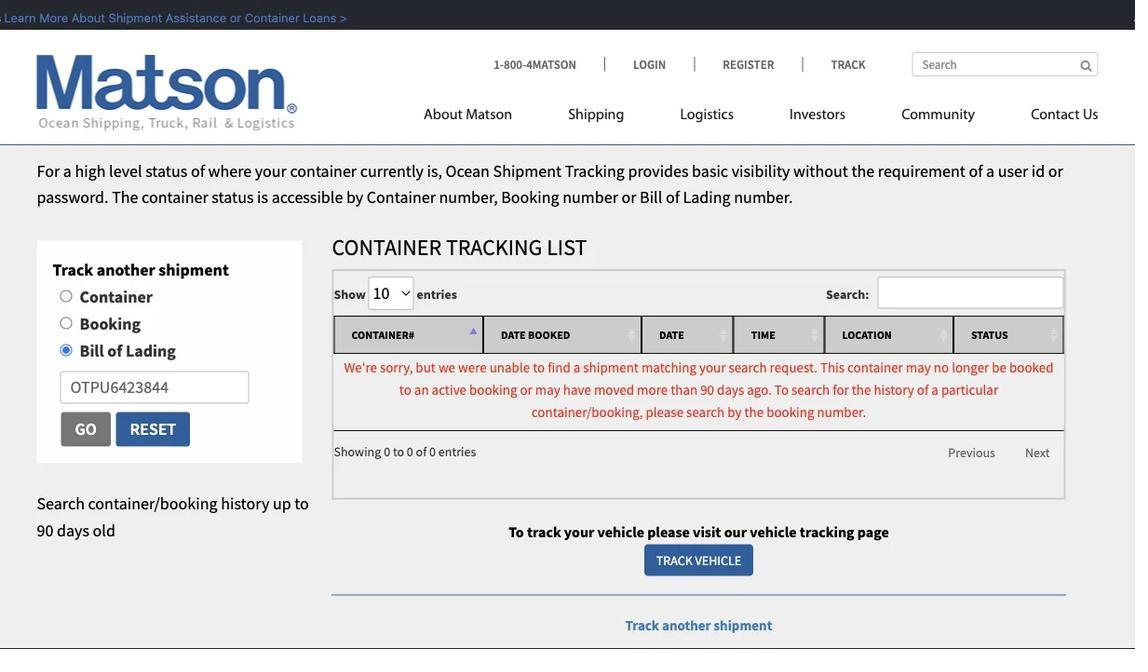 Task type: describe. For each thing, give the bounding box(es) containing it.
about matson
[[424, 108, 513, 123]]

1 vertical spatial search
[[792, 381, 830, 398]]

0 vertical spatial track another shipment
[[53, 259, 229, 280]]

0 horizontal spatial another
[[97, 259, 155, 280]]

2 vertical spatial your
[[565, 523, 595, 542]]

0 horizontal spatial booking
[[470, 381, 518, 398]]

investors
[[790, 108, 846, 123]]

container inside we're sorry, but we were unable to find a shipment matching your search request. this container may no longer be booked to an active booking or may have moved more than 90 days ago. to search for the history of a particular container/booking, please search by the booking number.
[[848, 358, 904, 376]]

track vehicle
[[657, 552, 742, 569]]

date for date booked
[[501, 327, 526, 342]]

page
[[858, 523, 890, 542]]

showing 0 to 0 of 0 entries status
[[334, 431, 476, 462]]

high
[[75, 160, 106, 181]]

show
[[334, 286, 369, 303]]

1 horizontal spatial booking
[[767, 403, 815, 421]]

login link
[[605, 56, 694, 72]]

status: activate to sort column ascending element
[[954, 316, 1065, 354]]

shipping
[[569, 108, 625, 123]]

please inside we're sorry, but we were unable to find a shipment matching your search request. this container may no longer be booked to an active booking or may have moved more than 90 days ago. to search for the history of a particular container/booking, please search by the booking number.
[[646, 403, 684, 421]]

tracking inside the "for a high level status of where your container currently is, ocean shipment tracking provides basic visibility without the requirement of a user id or password. the container status is accessible by container number, booking number or bill of lading number."
[[565, 160, 625, 181]]

lading inside the "for a high level status of where your container currently is, ocean shipment tracking provides basic visibility without the requirement of a user id or password. the container status is accessible by container number, booking number or bill of lading number."
[[683, 187, 731, 208]]

to inside search container/booking history up to 90 days old
[[295, 493, 309, 514]]

up
[[273, 493, 291, 514]]

search
[[37, 493, 85, 514]]

matching
[[642, 358, 697, 376]]

matson
[[466, 108, 513, 123]]

time
[[752, 327, 776, 342]]

sorry,
[[380, 358, 413, 376]]

of inside we're sorry, but we were unable to find a shipment matching your search request. this container may no longer be booked to an active booking or may have moved more than 90 days ago. to search for the history of a particular container/booking, please search by the booking number.
[[918, 381, 929, 398]]

date booked: activate to sort column ascending element
[[484, 316, 642, 354]]

90 inside search container/booking history up to 90 days old
[[37, 520, 53, 541]]

particular
[[942, 381, 999, 398]]

list
[[547, 233, 587, 261]]

days inside search container/booking history up to 90 days old
[[57, 520, 89, 541]]

Container radio
[[60, 290, 72, 303]]

logistics
[[681, 108, 734, 123]]

of left user
[[969, 160, 983, 181]]

register
[[723, 56, 775, 72]]

1 vertical spatial booking
[[80, 313, 141, 334]]

than
[[671, 381, 698, 398]]

we're sorry, but we were unable to find a shipment matching your search request. this container may no longer be booked to an active booking or may have moved more than 90 days ago. to search for the history of a particular container/booking, please search by the booking number.
[[344, 358, 1054, 421]]

0 vertical spatial entries
[[414, 286, 457, 303]]

is,
[[427, 160, 443, 181]]

history inside we're sorry, but we were unable to find a shipment matching your search request. this container may no longer be booked to an active booking or may have moved more than 90 days ago. to search for the history of a particular container/booking, please search by the booking number.
[[874, 381, 915, 398]]

booking inside the "for a high level status of where your container currently is, ocean shipment tracking provides basic visibility without the requirement of a user id or password. the container status is accessible by container number, booking number or bill of lading number."
[[502, 187, 560, 208]]

without
[[794, 160, 849, 181]]

Booking radio
[[60, 317, 72, 329]]

ocean
[[446, 160, 490, 181]]

1 vehicle from the left
[[598, 523, 645, 542]]

container up where
[[143, 67, 321, 123]]

container inside the "for a high level status of where your container currently is, ocean shipment tracking provides basic visibility without the requirement of a user id or password. the container status is accessible by container number, booking number or bill of lading number."
[[367, 187, 436, 208]]

container#
[[352, 327, 415, 342]]

a down no
[[932, 381, 939, 398]]

id
[[1032, 160, 1046, 181]]

location: activate to sort column ascending element
[[825, 316, 954, 354]]

container up show
[[332, 233, 442, 261]]

visit
[[693, 523, 722, 542]]

a right for
[[63, 160, 72, 181]]

search container/booking history up to 90 days old
[[37, 493, 309, 541]]

2 vertical spatial the
[[745, 403, 764, 421]]

date booked
[[501, 327, 571, 342]]

track down track vehicle link
[[626, 617, 660, 635]]

ago.
[[748, 381, 772, 398]]

have
[[564, 381, 592, 398]]

where
[[208, 160, 252, 181]]

1-
[[494, 56, 504, 72]]

3 0 from the left
[[430, 443, 436, 460]]

unable
[[490, 358, 530, 376]]

logistics link
[[653, 98, 762, 137]]

investors link
[[762, 98, 874, 137]]

bill of lading
[[80, 340, 176, 361]]

for
[[37, 160, 60, 181]]

of inside status
[[416, 443, 427, 460]]

find
[[548, 358, 571, 376]]

track up container option
[[53, 259, 93, 280]]

community link
[[874, 98, 1004, 137]]

date for date
[[660, 327, 685, 342]]

│ocean
[[330, 67, 473, 123]]

0 horizontal spatial container
[[142, 187, 209, 208]]

row containing container#
[[334, 316, 1065, 354]]

Bill of Lading radio
[[60, 344, 72, 356]]

track container │ocean shipment
[[37, 67, 659, 123]]

container right container option
[[80, 286, 153, 307]]

an
[[415, 381, 429, 398]]

vehicle
[[696, 552, 742, 569]]

is
[[257, 187, 268, 208]]

top menu navigation
[[424, 98, 1099, 137]]

moved
[[594, 381, 635, 398]]

container/booking,
[[532, 403, 643, 421]]

currently
[[360, 160, 424, 181]]

4matson
[[527, 56, 577, 72]]

1 vertical spatial the
[[852, 381, 872, 398]]

a left user
[[987, 160, 995, 181]]

by inside we're sorry, but we were unable to find a shipment matching your search request. this container may no longer be booked to an active booking or may have moved more than 90 days ago. to search for the history of a particular container/booking, please search by the booking number.
[[728, 403, 742, 421]]

password.
[[37, 187, 109, 208]]

booked
[[1010, 358, 1054, 376]]

community
[[902, 108, 976, 123]]

0 horizontal spatial status
[[146, 160, 188, 181]]

accessible
[[272, 187, 343, 208]]

loans
[[300, 11, 334, 25]]

shipment inside we're sorry, but we were unable to find a shipment matching your search request. this container may no longer be booked to an active booking or may have moved more than 90 days ago. to search for the history of a particular container/booking, please search by the booking number.
[[584, 358, 639, 376]]

this
[[821, 358, 845, 376]]

active
[[432, 381, 467, 398]]

or right the number
[[622, 187, 637, 208]]

800-
[[504, 56, 527, 72]]

container#: activate to sort column descending element
[[334, 316, 484, 354]]

Enter Bill # text field
[[60, 371, 249, 404]]

date: activate to sort column ascending element
[[642, 316, 734, 354]]

to left find
[[533, 358, 545, 376]]

previous
[[949, 444, 996, 461]]

we're
[[344, 358, 377, 376]]

more
[[36, 11, 65, 25]]

0 horizontal spatial bill
[[80, 340, 104, 361]]

track
[[527, 523, 562, 542]]

shipment for │ocean
[[482, 67, 659, 123]]

track another shipment link
[[626, 617, 773, 635]]

tracking
[[800, 523, 855, 542]]

number. inside we're sorry, but we were unable to find a shipment matching your search request. this container may no longer be booked to an active booking or may have moved more than 90 days ago. to search for the history of a particular container/booking, please search by the booking number.
[[818, 403, 867, 421]]

we
[[439, 358, 456, 376]]

no
[[934, 358, 950, 376]]

90 inside we're sorry, but we were unable to find a shipment matching your search request. this container may no longer be booked to an active booking or may have moved more than 90 days ago. to search for the history of a particular container/booking, please search by the booking number.
[[701, 381, 715, 398]]

Search search field
[[913, 52, 1099, 76]]



Task type: vqa. For each thing, say whether or not it's contained in the screenshot.
the right container
yes



Task type: locate. For each thing, give the bounding box(es) containing it.
1 0 from the left
[[384, 443, 391, 460]]

requirement
[[879, 160, 966, 181]]

about inside top menu navigation
[[424, 108, 463, 123]]

0 vertical spatial bill
[[640, 187, 663, 208]]

1 vertical spatial container
[[142, 187, 209, 208]]

2 horizontal spatial shipment
[[714, 617, 773, 635]]

bill inside the "for a high level status of where your container currently is, ocean shipment tracking provides basic visibility without the requirement of a user id or password. the container status is accessible by container number, booking number or bill of lading number."
[[640, 187, 663, 208]]

blue matson logo with ocean, shipping, truck, rail and logistics written beneath it. image
[[37, 55, 298, 131]]

shipping link
[[541, 98, 653, 137]]

booking down ago.
[[767, 403, 815, 421]]

date up unable
[[501, 327, 526, 342]]

search up ago.
[[729, 358, 767, 376]]

your inside the "for a high level status of where your container currently is, ocean shipment tracking provides basic visibility without the requirement of a user id or password. the container status is accessible by container number, booking number or bill of lading number."
[[255, 160, 287, 181]]

0 vertical spatial container
[[290, 160, 357, 181]]

by
[[347, 187, 364, 208], [728, 403, 742, 421]]

bill right bill of lading option
[[80, 340, 104, 361]]

contact
[[1032, 108, 1080, 123]]

search down than
[[687, 403, 725, 421]]

1 vertical spatial please
[[648, 523, 690, 542]]

to
[[533, 358, 545, 376], [400, 381, 412, 398], [393, 443, 404, 460], [295, 493, 309, 514]]

history
[[874, 381, 915, 398], [221, 493, 270, 514]]

were
[[458, 358, 487, 376]]

the inside the "for a high level status of where your container currently is, ocean shipment tracking provides basic visibility without the requirement of a user id or password. the container status is accessible by container number, booking number or bill of lading number."
[[852, 160, 875, 181]]

0 vertical spatial number.
[[734, 187, 793, 208]]

1 vertical spatial entries
[[439, 443, 476, 460]]

0 vertical spatial to
[[775, 381, 789, 398]]

2 vehicle from the left
[[750, 523, 797, 542]]

entries down active
[[439, 443, 476, 460]]

track up 'high'
[[37, 67, 134, 123]]

0 vertical spatial days
[[718, 381, 745, 398]]

search image
[[1081, 60, 1093, 72]]

login
[[634, 56, 666, 72]]

be
[[993, 358, 1007, 376]]

location
[[843, 327, 893, 342]]

the right the without
[[852, 160, 875, 181]]

1 horizontal spatial lading
[[683, 187, 731, 208]]

0 vertical spatial booking
[[502, 187, 560, 208]]

1 vertical spatial booking
[[767, 403, 815, 421]]

date inside 'element'
[[501, 327, 526, 342]]

container left the loans
[[242, 11, 297, 25]]

2 horizontal spatial your
[[700, 358, 726, 376]]

0 horizontal spatial by
[[347, 187, 364, 208]]

but
[[416, 358, 436, 376]]

or down unable
[[520, 381, 533, 398]]

your right track
[[565, 523, 595, 542]]

0 vertical spatial may
[[906, 358, 932, 376]]

track vehicle link
[[645, 545, 754, 576]]

or inside we're sorry, but we were unable to find a shipment matching your search request. this container may no longer be booked to an active booking or may have moved more than 90 days ago. to search for the history of a particular container/booking, please search by the booking number.
[[520, 381, 533, 398]]

your
[[255, 160, 287, 181], [700, 358, 726, 376], [565, 523, 595, 542]]

container/booking
[[88, 493, 218, 514]]

our
[[725, 523, 747, 542]]

0 vertical spatial search
[[729, 358, 767, 376]]

of left where
[[191, 160, 205, 181]]

track another shipment down the
[[53, 259, 229, 280]]

0 horizontal spatial about
[[68, 11, 102, 25]]

shipment
[[106, 11, 159, 25], [482, 67, 659, 123], [493, 160, 562, 181]]

by inside the "for a high level status of where your container currently is, ocean shipment tracking provides basic visibility without the requirement of a user id or password. the container status is accessible by container number, booking number or bill of lading number."
[[347, 187, 364, 208]]

vehicle right our
[[750, 523, 797, 542]]

0 vertical spatial lading
[[683, 187, 731, 208]]

to track your vehicle please visit our vehicle tracking page
[[509, 523, 890, 542]]

to inside we're sorry, but we were unable to find a shipment matching your search request. this container may no longer be booked to an active booking or may have moved more than 90 days ago. to search for the history of a particular container/booking, please search by the booking number.
[[775, 381, 789, 398]]

longer
[[952, 358, 990, 376]]

to inside status
[[393, 443, 404, 460]]

your inside we're sorry, but we were unable to find a shipment matching your search request. this container may no longer be booked to an active booking or may have moved more than 90 days ago. to search for the history of a particular container/booking, please search by the booking number.
[[700, 358, 726, 376]]

1 vertical spatial status
[[212, 187, 254, 208]]

container
[[290, 160, 357, 181], [142, 187, 209, 208], [848, 358, 904, 376]]

booking left the number
[[502, 187, 560, 208]]

>
[[337, 11, 345, 25]]

we're sorry, but we were unable to find a shipment matching your search request. this container may no longer be booked to an active booking or may have moved more than 90 days ago. to search for the history of a particular container/booking, please search by the booking number. grid
[[334, 310, 1065, 431]]

1 horizontal spatial 0
[[407, 443, 414, 460]]

1 horizontal spatial status
[[212, 187, 254, 208]]

2 date from the left
[[660, 327, 685, 342]]

number. down "visibility"
[[734, 187, 793, 208]]

level
[[109, 160, 142, 181]]

to left an on the left bottom of the page
[[400, 381, 412, 398]]

more
[[637, 381, 668, 398]]

previous link
[[935, 435, 1010, 470]]

your up is
[[255, 160, 287, 181]]

0 vertical spatial the
[[852, 160, 875, 181]]

shipment
[[159, 259, 229, 280], [584, 358, 639, 376], [714, 617, 773, 635]]

1 horizontal spatial by
[[728, 403, 742, 421]]

2 0 from the left
[[407, 443, 414, 460]]

history left "up" at the bottom left
[[221, 493, 270, 514]]

0 horizontal spatial history
[[221, 493, 270, 514]]

date
[[501, 327, 526, 342], [660, 327, 685, 342]]

0 vertical spatial booking
[[470, 381, 518, 398]]

0 horizontal spatial your
[[255, 160, 287, 181]]

0 horizontal spatial days
[[57, 520, 89, 541]]

track
[[832, 56, 866, 72], [37, 67, 134, 123], [53, 259, 93, 280], [657, 552, 693, 569], [626, 617, 660, 635]]

container
[[242, 11, 297, 25], [143, 67, 321, 123], [367, 187, 436, 208], [332, 233, 442, 261], [80, 286, 153, 307]]

vehicle
[[598, 523, 645, 542], [750, 523, 797, 542]]

2 horizontal spatial search
[[792, 381, 830, 398]]

may down find
[[536, 381, 561, 398]]

of down an on the left bottom of the page
[[416, 443, 427, 460]]

of down provides
[[666, 187, 680, 208]]

1 vertical spatial shipment
[[482, 67, 659, 123]]

track another shipment down track vehicle link
[[626, 617, 773, 635]]

entries up 'container#: activate to sort column descending' "element"
[[414, 286, 457, 303]]

number,
[[439, 187, 498, 208]]

0 vertical spatial shipment
[[106, 11, 159, 25]]

0 vertical spatial tracking
[[565, 160, 625, 181]]

to right "up" at the bottom left
[[295, 493, 309, 514]]

search
[[729, 358, 767, 376], [792, 381, 830, 398], [687, 403, 725, 421]]

1 horizontal spatial tracking
[[565, 160, 625, 181]]

1 horizontal spatial number.
[[818, 403, 867, 421]]

for a high level status of where your container currently is, ocean shipment tracking provides basic visibility without the requirement of a user id or password. the container status is accessible by container number, booking number or bill of lading number.
[[37, 160, 1064, 208]]

0 vertical spatial about
[[68, 11, 102, 25]]

1 vertical spatial about
[[424, 108, 463, 123]]

tracking up the number
[[565, 160, 625, 181]]

0 vertical spatial shipment
[[159, 259, 229, 280]]

status right level
[[146, 160, 188, 181]]

please down more
[[646, 403, 684, 421]]

about
[[68, 11, 102, 25], [424, 108, 463, 123]]

another down the
[[97, 259, 155, 280]]

assistance
[[163, 11, 224, 25]]

1-800-4matson
[[494, 56, 577, 72]]

1 horizontal spatial search
[[729, 358, 767, 376]]

vehicle right track
[[598, 523, 645, 542]]

1 horizontal spatial may
[[906, 358, 932, 376]]

a right find
[[574, 358, 581, 376]]

0 horizontal spatial track another shipment
[[53, 259, 229, 280]]

1 horizontal spatial shipment
[[584, 358, 639, 376]]

or right id
[[1049, 160, 1064, 181]]

shipment for about
[[106, 11, 159, 25]]

booked
[[528, 327, 571, 342]]

the
[[112, 187, 138, 208]]

of right bill of lading option
[[107, 340, 122, 361]]

1 vertical spatial may
[[536, 381, 561, 398]]

container tracking list
[[332, 233, 587, 261]]

a
[[63, 160, 72, 181], [987, 160, 995, 181], [574, 358, 581, 376], [932, 381, 939, 398]]

shipment inside the "for a high level status of where your container currently is, ocean shipment tracking provides basic visibility without the requirement of a user id or password. the container status is accessible by container number, booking number or bill of lading number."
[[493, 160, 562, 181]]

about matson link
[[424, 98, 541, 137]]

90 down the search
[[37, 520, 53, 541]]

learn
[[1, 11, 33, 25]]

booking
[[470, 381, 518, 398], [767, 403, 815, 421]]

the down ago.
[[745, 403, 764, 421]]

about right the more
[[68, 11, 102, 25]]

days
[[718, 381, 745, 398], [57, 520, 89, 541]]

container up accessible
[[290, 160, 357, 181]]

1 horizontal spatial booking
[[502, 187, 560, 208]]

0 vertical spatial your
[[255, 160, 287, 181]]

0 horizontal spatial lading
[[126, 340, 176, 361]]

1 horizontal spatial bill
[[640, 187, 663, 208]]

please left visit
[[648, 523, 690, 542]]

request.
[[770, 358, 818, 376]]

booking up bill of lading
[[80, 313, 141, 334]]

learn more about shipment assistance or container loans > link
[[1, 11, 345, 25]]

1 vertical spatial number.
[[818, 403, 867, 421]]

0 vertical spatial another
[[97, 259, 155, 280]]

1 vertical spatial by
[[728, 403, 742, 421]]

number.
[[734, 187, 793, 208], [818, 403, 867, 421]]

0 vertical spatial by
[[347, 187, 364, 208]]

0 horizontal spatial tracking
[[446, 233, 543, 261]]

container down currently at the top left
[[367, 187, 436, 208]]

1 horizontal spatial your
[[565, 523, 595, 542]]

1 vertical spatial bill
[[80, 340, 104, 361]]

0 horizontal spatial to
[[509, 523, 524, 542]]

1 horizontal spatial about
[[424, 108, 463, 123]]

status down where
[[212, 187, 254, 208]]

0 horizontal spatial booking
[[80, 313, 141, 334]]

showing
[[334, 443, 381, 460]]

showing 0 to 0 of 0 entries
[[334, 443, 476, 460]]

or right the assistance
[[227, 11, 239, 25]]

user
[[999, 160, 1029, 181]]

number. down for
[[818, 403, 867, 421]]

entries inside status
[[439, 443, 476, 460]]

0 horizontal spatial search
[[687, 403, 725, 421]]

1 vertical spatial days
[[57, 520, 89, 541]]

1 vertical spatial lading
[[126, 340, 176, 361]]

2 horizontal spatial 0
[[430, 443, 436, 460]]

visibility
[[732, 160, 791, 181]]

about left matson
[[424, 108, 463, 123]]

to right ago.
[[775, 381, 789, 398]]

search down 'request.'
[[792, 381, 830, 398]]

1 horizontal spatial to
[[775, 381, 789, 398]]

track link
[[803, 56, 866, 72]]

row
[[334, 316, 1065, 354]]

bill down provides
[[640, 187, 663, 208]]

time: activate to sort column ascending element
[[734, 316, 825, 354]]

1 horizontal spatial 90
[[701, 381, 715, 398]]

number. inside the "for a high level status of where your container currently is, ocean shipment tracking provides basic visibility without the requirement of a user id or password. the container status is accessible by container number, booking number or bill of lading number."
[[734, 187, 793, 208]]

0 horizontal spatial 0
[[384, 443, 391, 460]]

the right for
[[852, 381, 872, 398]]

old
[[93, 520, 115, 541]]

lading up enter bill # text box
[[126, 340, 176, 361]]

to right the showing
[[393, 443, 404, 460]]

the
[[852, 160, 875, 181], [852, 381, 872, 398], [745, 403, 764, 421]]

next link
[[1012, 435, 1065, 470]]

for
[[833, 381, 850, 398]]

1 horizontal spatial date
[[660, 327, 685, 342]]

booking down unable
[[470, 381, 518, 398]]

learn more about shipment assistance or container loans >
[[1, 11, 345, 25]]

register link
[[694, 56, 803, 72]]

may left no
[[906, 358, 932, 376]]

1 horizontal spatial vehicle
[[750, 523, 797, 542]]

1 horizontal spatial days
[[718, 381, 745, 398]]

history inside search container/booking history up to 90 days old
[[221, 493, 270, 514]]

2 vertical spatial search
[[687, 403, 725, 421]]

1 vertical spatial shipment
[[584, 358, 639, 376]]

0 horizontal spatial number.
[[734, 187, 793, 208]]

2 vertical spatial shipment
[[714, 617, 773, 635]]

container down location
[[848, 358, 904, 376]]

booking
[[502, 187, 560, 208], [80, 313, 141, 334]]

0 vertical spatial status
[[146, 160, 188, 181]]

1 vertical spatial to
[[509, 523, 524, 542]]

None button
[[60, 411, 112, 448], [115, 411, 191, 448], [60, 411, 112, 448], [115, 411, 191, 448]]

date up matching
[[660, 327, 685, 342]]

days left ago.
[[718, 381, 745, 398]]

1 horizontal spatial container
[[290, 160, 357, 181]]

tracking
[[565, 160, 625, 181], [446, 233, 543, 261]]

None search field
[[913, 52, 1099, 76], [878, 277, 1065, 309], [913, 52, 1099, 76], [878, 277, 1065, 309]]

status
[[972, 327, 1009, 342]]

container right the
[[142, 187, 209, 208]]

tracking down number,
[[446, 233, 543, 261]]

0 vertical spatial history
[[874, 381, 915, 398]]

0 horizontal spatial 90
[[37, 520, 53, 541]]

1 vertical spatial tracking
[[446, 233, 543, 261]]

0 horizontal spatial vehicle
[[598, 523, 645, 542]]

0 horizontal spatial shipment
[[159, 259, 229, 280]]

track down the to track your vehicle please visit our vehicle tracking page
[[657, 552, 693, 569]]

your down date: activate to sort column ascending element
[[700, 358, 726, 376]]

us
[[1084, 108, 1099, 123]]

to left track
[[509, 523, 524, 542]]

0
[[384, 443, 391, 460], [407, 443, 414, 460], [430, 443, 436, 460]]

status
[[146, 160, 188, 181], [212, 187, 254, 208]]

1 horizontal spatial track another shipment
[[626, 617, 773, 635]]

next
[[1026, 444, 1051, 461]]

0 horizontal spatial may
[[536, 381, 561, 398]]

track up "investors" at the top right of page
[[832, 56, 866, 72]]

days inside we're sorry, but we were unable to find a shipment matching your search request. this container may no longer be booked to an active booking or may have moved more than 90 days ago. to search for the history of a particular container/booking, please search by the booking number.
[[718, 381, 745, 398]]

history right for
[[874, 381, 915, 398]]

of left particular at right bottom
[[918, 381, 929, 398]]

another down track vehicle link
[[663, 617, 711, 635]]

1 date from the left
[[501, 327, 526, 342]]

2 vertical spatial shipment
[[493, 160, 562, 181]]

2 horizontal spatial container
[[848, 358, 904, 376]]

1 vertical spatial another
[[663, 617, 711, 635]]

days down the search
[[57, 520, 89, 541]]

1 vertical spatial history
[[221, 493, 270, 514]]

please
[[646, 403, 684, 421], [648, 523, 690, 542]]

1 vertical spatial your
[[700, 358, 726, 376]]

1 horizontal spatial history
[[874, 381, 915, 398]]

1-800-4matson link
[[494, 56, 605, 72]]

lading down basic
[[683, 187, 731, 208]]

1 horizontal spatial another
[[663, 617, 711, 635]]

0 horizontal spatial date
[[501, 327, 526, 342]]

basic
[[692, 160, 729, 181]]

90 right than
[[701, 381, 715, 398]]

search:
[[827, 285, 870, 302]]



